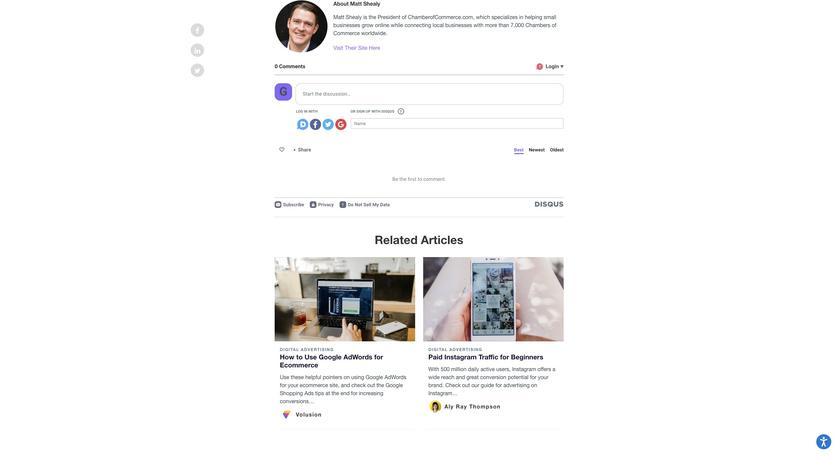 Task type: describe. For each thing, give the bounding box(es) containing it.
volusion
[[296, 412, 322, 418]]

and inside with 500 million daily active users, instagram offers a wide reach and great conversion potential for your brand. check out our guide for advertising on instagram…
[[456, 375, 465, 381]]

for inside digital advertising paid instagram traffic for beginners
[[500, 353, 509, 361]]

daily
[[468, 367, 479, 373]]

on inside the use these helpful pointers on using google adwords for your ecommerce site, and check out the google shopping ads tips at the end for increasing conversions…
[[344, 375, 350, 381]]

ray
[[456, 404, 467, 410]]

how
[[280, 353, 294, 361]]

ads
[[305, 391, 314, 397]]

at
[[326, 391, 330, 397]]

visit
[[334, 45, 343, 51]]

and inside the use these helpful pointers on using google adwords for your ecommerce site, and check out the google shopping ads tips at the end for increasing conversions…
[[341, 383, 350, 389]]

twitter image
[[194, 68, 201, 74]]

linkedin image
[[195, 48, 200, 54]]

matt shealy is the president of chamberofcommerce.com, which specializes in helping small businesses grow online while connecting local businesses with more than 7,000 chambers of commerce worldwide.
[[334, 14, 557, 36]]

active
[[481, 367, 495, 373]]

a
[[553, 367, 556, 373]]

aly ray thompson
[[445, 404, 501, 410]]

on inside with 500 million daily active users, instagram offers a wide reach and great conversion potential for your brand. check out our guide for advertising on instagram…
[[531, 383, 537, 389]]

tips
[[315, 391, 324, 397]]

2 businesses from the left
[[446, 22, 472, 28]]

0 horizontal spatial of
[[402, 14, 407, 20]]

offers
[[538, 367, 551, 373]]

with
[[429, 367, 439, 373]]

about matt shealy
[[334, 0, 380, 7]]

thompson
[[469, 404, 501, 410]]

brand.
[[429, 383, 444, 389]]

helpful
[[305, 375, 321, 381]]

using
[[351, 375, 364, 381]]

these
[[291, 375, 304, 381]]

articles
[[421, 233, 464, 247]]

adwords inside the use these helpful pointers on using google adwords for your ecommerce site, and check out the google shopping ads tips at the end for increasing conversions…
[[385, 375, 407, 381]]

the inside matt shealy is the president of chamberofcommerce.com, which specializes in helping small businesses grow online while connecting local businesses with more than 7,000 chambers of commerce worldwide.
[[369, 14, 376, 20]]

here
[[369, 45, 380, 51]]

wide
[[429, 375, 440, 381]]

digital advertising paid instagram traffic for beginners
[[429, 347, 544, 361]]

facebook image
[[196, 27, 199, 34]]

adwords inside digital advertising how to use google adwords for ecommerce
[[344, 353, 373, 361]]

your inside with 500 million daily active users, instagram offers a wide reach and great conversion potential for your brand. check out our guide for advertising on instagram…
[[538, 375, 549, 381]]

related
[[375, 233, 418, 247]]

conversions…
[[280, 399, 314, 405]]

advertising for use
[[301, 347, 334, 352]]

while
[[391, 22, 403, 28]]

specializes
[[492, 14, 518, 20]]

connecting
[[405, 22, 431, 28]]

shealy inside matt shealy is the president of chamberofcommerce.com, which specializes in helping small businesses grow online while connecting local businesses with more than 7,000 chambers of commerce worldwide.
[[346, 14, 362, 20]]

grow
[[362, 22, 374, 28]]

0 horizontal spatial the
[[332, 391, 339, 397]]

increasing
[[359, 391, 384, 397]]

digital for paid
[[429, 347, 448, 352]]

advertising for traffic
[[450, 347, 483, 352]]

volusion link
[[280, 408, 322, 422]]

7,000
[[511, 22, 524, 28]]

use inside digital advertising how to use google adwords for ecommerce
[[305, 353, 317, 361]]

check
[[352, 383, 366, 389]]

is
[[364, 14, 367, 20]]

our
[[472, 383, 480, 389]]

potential
[[508, 375, 529, 381]]

to
[[296, 353, 303, 361]]

chambers
[[526, 22, 551, 28]]

1 businesses from the left
[[334, 22, 360, 28]]

pointers
[[323, 375, 342, 381]]

great
[[467, 375, 479, 381]]



Task type: vqa. For each thing, say whether or not it's contained in the screenshot.
and
yes



Task type: locate. For each thing, give the bounding box(es) containing it.
0 horizontal spatial on
[[344, 375, 350, 381]]

0 horizontal spatial adwords
[[344, 353, 373, 361]]

small
[[544, 14, 557, 20]]

2 advertising from the left
[[450, 347, 483, 352]]

1 advertising from the left
[[301, 347, 334, 352]]

advertising inside digital advertising paid instagram traffic for beginners
[[450, 347, 483, 352]]

use right to at the bottom left of the page
[[305, 353, 317, 361]]

advertising up million
[[450, 347, 483, 352]]

related articles
[[375, 233, 464, 247]]

1 horizontal spatial and
[[456, 375, 465, 381]]

1 horizontal spatial instagram
[[512, 367, 536, 373]]

check
[[446, 383, 461, 389]]

aly
[[445, 404, 454, 410]]

2 horizontal spatial the
[[377, 383, 384, 389]]

1 vertical spatial instagram
[[512, 367, 536, 373]]

1 vertical spatial use
[[280, 375, 289, 381]]

2 digital from the left
[[429, 347, 448, 352]]

1 digital from the left
[[280, 347, 299, 352]]

on
[[344, 375, 350, 381], [531, 383, 537, 389]]

1 horizontal spatial matt
[[350, 0, 362, 7]]

use
[[305, 353, 317, 361], [280, 375, 289, 381]]

instagram inside with 500 million daily active users, instagram offers a wide reach and great conversion potential for your brand. check out our guide for advertising on instagram…
[[512, 367, 536, 373]]

1 horizontal spatial businesses
[[446, 22, 472, 28]]

with 500 million daily active users, instagram offers a wide reach and great conversion potential for your brand. check out our guide for advertising on instagram…
[[429, 367, 556, 397]]

1 horizontal spatial use
[[305, 353, 317, 361]]

0 vertical spatial and
[[456, 375, 465, 381]]

instagram…
[[429, 391, 458, 397]]

use these helpful pointers on using google adwords for your ecommerce site, and check out the google shopping ads tips at the end for increasing conversions…
[[280, 375, 407, 405]]

0 horizontal spatial digital
[[280, 347, 299, 352]]

1 horizontal spatial the
[[369, 14, 376, 20]]

digital advertising how to use google adwords for ecommerce
[[280, 347, 383, 369]]

their
[[345, 45, 357, 51]]

on left using
[[344, 375, 350, 381]]

matt right about
[[350, 0, 362, 7]]

site
[[358, 45, 368, 51]]

end
[[341, 391, 350, 397]]

businesses down "chamberofcommerce.com,"
[[446, 22, 472, 28]]

with
[[474, 22, 484, 28]]

which
[[476, 14, 490, 20]]

0 vertical spatial shealy
[[364, 0, 380, 7]]

500
[[441, 367, 450, 373]]

commerce
[[334, 30, 360, 36]]

reach
[[441, 375, 455, 381]]

0 vertical spatial on
[[344, 375, 350, 381]]

helping
[[525, 14, 543, 20]]

instagram
[[445, 353, 477, 361], [512, 367, 536, 373]]

digital
[[280, 347, 299, 352], [429, 347, 448, 352]]

the
[[369, 14, 376, 20], [377, 383, 384, 389], [332, 391, 339, 397]]

the right is
[[369, 14, 376, 20]]

users,
[[496, 367, 511, 373]]

1 horizontal spatial on
[[531, 383, 537, 389]]

shealy
[[364, 0, 380, 7], [346, 14, 362, 20]]

0 horizontal spatial and
[[341, 383, 350, 389]]

online
[[375, 22, 389, 28]]

google inside digital advertising how to use google adwords for ecommerce
[[319, 353, 342, 361]]

your inside the use these helpful pointers on using google adwords for your ecommerce site, and check out the google shopping ads tips at the end for increasing conversions…
[[288, 383, 298, 389]]

aly ray thompson link
[[429, 400, 501, 414]]

shealy up is
[[364, 0, 380, 7]]

site,
[[330, 383, 340, 389]]

and
[[456, 375, 465, 381], [341, 383, 350, 389]]

1 vertical spatial google
[[366, 375, 383, 381]]

2 out from the left
[[462, 383, 470, 389]]

advertising inside digital advertising how to use google adwords for ecommerce
[[301, 347, 334, 352]]

instagram up million
[[445, 353, 477, 361]]

digital up how
[[280, 347, 299, 352]]

on right advertising
[[531, 383, 537, 389]]

adwords
[[344, 353, 373, 361], [385, 375, 407, 381]]

of down small
[[552, 22, 557, 28]]

in
[[519, 14, 524, 20]]

million
[[451, 367, 467, 373]]

1 horizontal spatial adwords
[[385, 375, 407, 381]]

matt down about
[[334, 14, 344, 20]]

2 vertical spatial google
[[386, 383, 403, 389]]

1 vertical spatial your
[[288, 383, 298, 389]]

0 horizontal spatial advertising
[[301, 347, 334, 352]]

1 vertical spatial adwords
[[385, 375, 407, 381]]

chamberofcommerce.com,
[[408, 14, 475, 20]]

1 horizontal spatial advertising
[[450, 347, 483, 352]]

digital for how
[[280, 347, 299, 352]]

more
[[485, 22, 497, 28]]

advertising
[[504, 383, 530, 389]]

your
[[538, 375, 549, 381], [288, 383, 298, 389]]

1 horizontal spatial shealy
[[364, 0, 380, 7]]

2 horizontal spatial google
[[386, 383, 403, 389]]

your up shopping
[[288, 383, 298, 389]]

0 horizontal spatial use
[[280, 375, 289, 381]]

than
[[499, 22, 509, 28]]

use inside the use these helpful pointers on using google adwords for your ecommerce site, and check out the google shopping ads tips at the end for increasing conversions…
[[280, 375, 289, 381]]

1 vertical spatial the
[[377, 383, 384, 389]]

1 vertical spatial matt
[[334, 14, 344, 20]]

0 vertical spatial google
[[319, 353, 342, 361]]

0 horizontal spatial instagram
[[445, 353, 477, 361]]

2 vertical spatial the
[[332, 391, 339, 397]]

local
[[433, 22, 444, 28]]

the up the increasing
[[377, 383, 384, 389]]

digital inside digital advertising paid instagram traffic for beginners
[[429, 347, 448, 352]]

advertising
[[301, 347, 334, 352], [450, 347, 483, 352]]

out up the increasing
[[367, 383, 375, 389]]

for inside digital advertising how to use google adwords for ecommerce
[[374, 353, 383, 361]]

1 vertical spatial and
[[341, 383, 350, 389]]

out inside the use these helpful pointers on using google adwords for your ecommerce site, and check out the google shopping ads tips at the end for increasing conversions…
[[367, 383, 375, 389]]

advertising up to at the bottom left of the page
[[301, 347, 334, 352]]

out
[[367, 383, 375, 389], [462, 383, 470, 389]]

of up while
[[402, 14, 407, 20]]

about
[[334, 0, 349, 7]]

businesses
[[334, 22, 360, 28], [446, 22, 472, 28]]

1 vertical spatial on
[[531, 383, 537, 389]]

0 horizontal spatial businesses
[[334, 22, 360, 28]]

0 vertical spatial use
[[305, 353, 317, 361]]

shopping
[[280, 391, 303, 397]]

traffic
[[479, 353, 499, 361]]

1 horizontal spatial out
[[462, 383, 470, 389]]

1 vertical spatial shealy
[[346, 14, 362, 20]]

google
[[319, 353, 342, 361], [366, 375, 383, 381], [386, 383, 403, 389]]

0 horizontal spatial shealy
[[346, 14, 362, 20]]

shealy left is
[[346, 14, 362, 20]]

out left our
[[462, 383, 470, 389]]

ecommerce
[[300, 383, 328, 389]]

0 vertical spatial matt
[[350, 0, 362, 7]]

for
[[374, 353, 383, 361], [500, 353, 509, 361], [530, 375, 537, 381], [280, 383, 286, 389], [496, 383, 502, 389], [351, 391, 358, 397]]

0 vertical spatial the
[[369, 14, 376, 20]]

digital up paid
[[429, 347, 448, 352]]

and up end
[[341, 383, 350, 389]]

matt inside matt shealy is the president of chamberofcommerce.com, which specializes in helping small businesses grow online while connecting local businesses with more than 7,000 chambers of commerce worldwide.
[[334, 14, 344, 20]]

0 horizontal spatial matt
[[334, 14, 344, 20]]

1 horizontal spatial of
[[552, 22, 557, 28]]

instagram up potential
[[512, 367, 536, 373]]

beginners
[[511, 353, 544, 361]]

0 horizontal spatial your
[[288, 383, 298, 389]]

use left these
[[280, 375, 289, 381]]

1 horizontal spatial google
[[366, 375, 383, 381]]

1 vertical spatial of
[[552, 22, 557, 28]]

businesses up commerce
[[334, 22, 360, 28]]

ecommerce
[[280, 361, 318, 369]]

visit their site here
[[334, 45, 380, 51]]

0 horizontal spatial out
[[367, 383, 375, 389]]

1 horizontal spatial your
[[538, 375, 549, 381]]

the right at
[[332, 391, 339, 397]]

your down offers at the right bottom of page
[[538, 375, 549, 381]]

0 vertical spatial instagram
[[445, 353, 477, 361]]

conversion
[[480, 375, 507, 381]]

and down million
[[456, 375, 465, 381]]

matt
[[350, 0, 362, 7], [334, 14, 344, 20]]

0 vertical spatial adwords
[[344, 353, 373, 361]]

president
[[378, 14, 401, 20]]

0 horizontal spatial google
[[319, 353, 342, 361]]

open accessibe: accessibility options, statement and help image
[[821, 437, 828, 447]]

visit their site here link
[[334, 44, 380, 52]]

out inside with 500 million daily active users, instagram offers a wide reach and great conversion potential for your brand. check out our guide for advertising on instagram…
[[462, 383, 470, 389]]

digital inside digital advertising how to use google adwords for ecommerce
[[280, 347, 299, 352]]

1 out from the left
[[367, 383, 375, 389]]

0 vertical spatial your
[[538, 375, 549, 381]]

worldwide.
[[361, 30, 388, 36]]

0 vertical spatial of
[[402, 14, 407, 20]]

of
[[402, 14, 407, 20], [552, 22, 557, 28]]

1 horizontal spatial digital
[[429, 347, 448, 352]]

instagram inside digital advertising paid instagram traffic for beginners
[[445, 353, 477, 361]]

guide
[[481, 383, 494, 389]]

paid
[[429, 353, 443, 361]]



